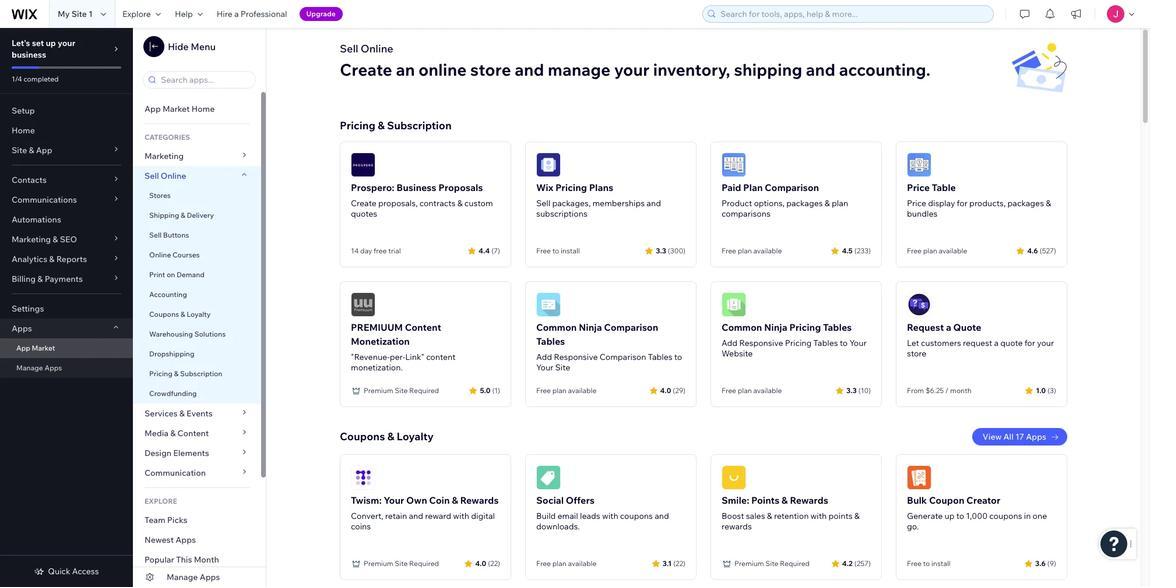 Task type: describe. For each thing, give the bounding box(es) containing it.
free for social offers
[[536, 560, 551, 568]]

design
[[145, 448, 171, 459]]

create inside sell online create an online store and manage your inventory, shipping and accounting.
[[340, 59, 392, 80]]

apps down month
[[200, 573, 220, 583]]

menu
[[191, 41, 216, 52]]

your inside request a quote let customers request a quote for your store
[[1037, 338, 1054, 349]]

site inside the common ninja comparison tables add responsive comparison tables to your site
[[555, 363, 570, 373]]

plan
[[743, 182, 763, 194]]

premiuum content monetization "revenue-per-link" content monetization.
[[351, 322, 456, 373]]

1/4 completed
[[12, 75, 59, 83]]

explore
[[145, 497, 177, 506]]

& inside site & app "dropdown button"
[[29, 145, 34, 156]]

available for common ninja comparison tables
[[568, 387, 597, 395]]

accounting link
[[133, 285, 261, 305]]

quick access button
[[34, 567, 99, 577]]

options,
[[754, 198, 785, 209]]

all
[[1004, 432, 1014, 442]]

ninja for pricing
[[764, 322, 787, 333]]

required for sales
[[780, 560, 810, 568]]

& inside coupons & loyalty "link"
[[181, 310, 185, 319]]

free for common ninja pricing tables
[[722, 387, 736, 395]]

1 vertical spatial manage
[[167, 573, 198, 583]]

1
[[89, 9, 93, 19]]

(527)
[[1040, 246, 1056, 255]]

online
[[419, 59, 467, 80]]

on
[[167, 271, 175, 279]]

social offers logo image
[[536, 466, 561, 490]]

site & app button
[[0, 141, 133, 160]]

$6.25
[[926, 387, 944, 395]]

0 vertical spatial manage apps link
[[0, 359, 133, 378]]

my site 1
[[58, 9, 93, 19]]

sell online
[[145, 171, 186, 181]]

marketing link
[[133, 146, 261, 166]]

0 horizontal spatial manage
[[16, 364, 43, 373]]

apps down app market link
[[45, 364, 62, 373]]

0 horizontal spatial content
[[178, 429, 209, 439]]

creator
[[967, 495, 1001, 507]]

free for bulk coupon creator
[[907, 560, 922, 568]]

let's
[[12, 38, 30, 48]]

dropshipping
[[149, 350, 194, 359]]

coin
[[429, 495, 450, 507]]

(22) for rewards
[[488, 559, 500, 568]]

billing & payments
[[12, 274, 83, 285]]

rewards inside the smile: points & rewards boost sales & retention with points & rewards
[[790, 495, 828, 507]]

billing
[[12, 274, 36, 285]]

communication
[[145, 468, 208, 479]]

create inside prospero: business proposals create proposals, contracts & custom quotes
[[351, 198, 377, 209]]

2 price from the top
[[907, 198, 926, 209]]

analytics & reports
[[12, 254, 87, 265]]

price table price display for products, packages & bundles
[[907, 182, 1051, 219]]

add for common ninja pricing tables
[[722, 338, 738, 349]]

0 horizontal spatial home
[[12, 125, 35, 136]]

services & events link
[[133, 404, 261, 424]]

premium for smile:
[[735, 560, 764, 568]]

install for coupon
[[932, 560, 951, 568]]

with inside twism: your own coin & rewards convert, retain and reward with digital coins
[[453, 511, 469, 522]]

app inside "dropdown button"
[[36, 145, 52, 156]]

pricing inside wix pricing plans sell packages, memberships and subscriptions
[[556, 182, 587, 194]]

points
[[829, 511, 853, 522]]

popular this month link
[[133, 550, 261, 570]]

3.3 (10)
[[847, 386, 871, 395]]

coupons inside bulk coupon creator generate up to 1,000 coupons in one go.
[[990, 511, 1022, 522]]

store inside request a quote let customers request a quote for your store
[[907, 349, 927, 359]]

& inside the shipping & delivery link
[[181, 211, 185, 220]]

billing & payments button
[[0, 269, 133, 289]]

sell online link
[[133, 166, 261, 186]]

& inside media & content link
[[170, 429, 176, 439]]

2 vertical spatial online
[[149, 251, 171, 259]]

and inside wix pricing plans sell packages, memberships and subscriptions
[[647, 198, 661, 209]]

0 horizontal spatial subscription
[[180, 370, 222, 378]]

store inside sell online create an online store and manage your inventory, shipping and accounting.
[[470, 59, 511, 80]]

common for common ninja pricing tables
[[722, 322, 762, 333]]

common ninja pricing tables logo image
[[722, 293, 746, 317]]

1 horizontal spatial loyalty
[[397, 430, 434, 444]]

explore
[[122, 9, 151, 19]]

comparison for paid plan comparison
[[765, 182, 819, 194]]

coupons & loyalty link
[[133, 305, 261, 325]]

free for common ninja comparison tables
[[536, 387, 551, 395]]

(257)
[[855, 559, 871, 568]]

common ninja comparison tables logo image
[[536, 293, 561, 317]]

and left manage
[[515, 59, 544, 80]]

your inside let's set up your business
[[58, 38, 75, 48]]

sell for sell online
[[145, 171, 159, 181]]

print on demand link
[[133, 265, 261, 285]]

retention
[[774, 511, 809, 522]]

0 vertical spatial subscription
[[387, 119, 452, 132]]

to inside 'common ninja pricing tables add responsive pricing tables to your website'
[[840, 338, 848, 349]]

app market home link
[[133, 99, 261, 119]]

1 price from the top
[[907, 182, 930, 194]]

shipping
[[149, 211, 179, 220]]

1 horizontal spatial home
[[192, 104, 215, 114]]

and inside social offers build email leads with coupons and downloads.
[[655, 511, 669, 522]]

free
[[374, 247, 387, 255]]

bulk
[[907, 495, 927, 507]]

"revenue-
[[351, 352, 390, 363]]

inventory,
[[653, 59, 730, 80]]

print
[[149, 271, 165, 279]]

sell buttons link
[[133, 226, 261, 245]]

completed
[[24, 75, 59, 83]]

view
[[983, 432, 1002, 442]]

sell inside wix pricing plans sell packages, memberships and subscriptions
[[536, 198, 550, 209]]

free plan available for social offers
[[536, 560, 597, 568]]

solutions
[[194, 330, 226, 339]]

this
[[176, 555, 192, 566]]

print on demand
[[149, 271, 205, 279]]

your inside twism: your own coin & rewards convert, retain and reward with digital coins
[[384, 495, 404, 507]]

your inside sell online create an online store and manage your inventory, shipping and accounting.
[[614, 59, 650, 80]]

reward
[[425, 511, 451, 522]]

available for social offers
[[568, 560, 597, 568]]

1 horizontal spatial coupons & loyalty
[[340, 430, 434, 444]]

5.0
[[480, 386, 491, 395]]

smile: points & rewards logo image
[[722, 466, 746, 490]]

month
[[950, 387, 972, 395]]

4.4
[[479, 246, 490, 255]]

premium site required for coin
[[364, 560, 439, 568]]

website
[[722, 349, 753, 359]]

4.0 for common ninja comparison tables
[[660, 386, 671, 395]]

premium for twism:
[[364, 560, 393, 568]]

your for common ninja comparison tables
[[536, 363, 553, 373]]

(22) for with
[[673, 559, 686, 568]]

one
[[1033, 511, 1047, 522]]

available for paid plan comparison
[[753, 247, 782, 255]]

4.2 (257)
[[842, 559, 871, 568]]

& inside paid plan comparison product options, packages & plan comparisons
[[825, 198, 830, 209]]

customers
[[921, 338, 961, 349]]

plans
[[589, 182, 614, 194]]

generate
[[907, 511, 943, 522]]

and right shipping
[[806, 59, 835, 80]]

with inside social offers build email leads with coupons and downloads.
[[602, 511, 618, 522]]

build
[[536, 511, 556, 522]]

14 day free trial
[[351, 247, 401, 255]]

app market home
[[145, 104, 215, 114]]

plan inside paid plan comparison product options, packages & plan comparisons
[[832, 198, 848, 209]]

content inside premiuum content monetization "revenue-per-link" content monetization.
[[405, 322, 441, 333]]

0 vertical spatial manage apps
[[16, 364, 62, 373]]

app market link
[[0, 339, 133, 359]]

wix pricing plans logo image
[[536, 153, 561, 177]]

to down generate
[[923, 560, 930, 568]]

apps inside newest apps link
[[176, 535, 196, 546]]

3.3 for wix pricing plans
[[656, 246, 666, 255]]

convert,
[[351, 511, 383, 522]]

retain
[[385, 511, 407, 522]]

site & app
[[12, 145, 52, 156]]

app market
[[16, 344, 55, 353]]

plan for common ninja pricing tables
[[738, 387, 752, 395]]

free to install for pricing
[[536, 247, 580, 255]]

(300)
[[668, 246, 686, 255]]

link"
[[405, 352, 424, 363]]

home link
[[0, 121, 133, 141]]

comparisons
[[722, 209, 771, 219]]

media & content link
[[133, 424, 261, 444]]

popular this month
[[145, 555, 219, 566]]

& inside services & events link
[[179, 409, 185, 419]]

paid plan comparison logo image
[[722, 153, 746, 177]]

required for link"
[[409, 387, 439, 395]]

paid
[[722, 182, 741, 194]]

media & content
[[145, 429, 209, 439]]

events
[[187, 409, 213, 419]]

crowdfunding link
[[133, 384, 261, 404]]

plan for price table
[[923, 247, 937, 255]]

automations link
[[0, 210, 133, 230]]

pricing inside pricing & subscription link
[[149, 370, 172, 378]]

(10)
[[859, 386, 871, 395]]

rewards inside twism: your own coin & rewards convert, retain and reward with digital coins
[[460, 495, 499, 507]]

4.6 (527)
[[1027, 246, 1056, 255]]

analytics
[[12, 254, 47, 265]]

site inside "dropdown button"
[[12, 145, 27, 156]]

to inside the common ninja comparison tables add responsive comparison tables to your site
[[674, 352, 682, 363]]

with inside the smile: points & rewards boost sales & retention with points & rewards
[[811, 511, 827, 522]]



Task type: locate. For each thing, give the bounding box(es) containing it.
add for common ninja comparison tables
[[536, 352, 552, 363]]

free
[[536, 247, 551, 255], [722, 247, 736, 255], [907, 247, 922, 255], [536, 387, 551, 395], [722, 387, 736, 395], [536, 560, 551, 568], [907, 560, 922, 568]]

with right leads
[[602, 511, 618, 522]]

1 vertical spatial home
[[12, 125, 35, 136]]

a
[[234, 9, 239, 19], [946, 322, 951, 333], [994, 338, 999, 349]]

3.3 left (300)
[[656, 246, 666, 255]]

shipping
[[734, 59, 802, 80]]

apps up this
[[176, 535, 196, 546]]

1 vertical spatial comparison
[[604, 322, 658, 333]]

free plan available
[[722, 247, 782, 255], [907, 247, 967, 255], [536, 387, 597, 395], [722, 387, 782, 395], [536, 560, 597, 568]]

premium site required for rewards
[[735, 560, 810, 568]]

2 horizontal spatial a
[[994, 338, 999, 349]]

to down subscriptions
[[552, 247, 559, 255]]

let
[[907, 338, 919, 349]]

1 horizontal spatial rewards
[[790, 495, 828, 507]]

content
[[426, 352, 456, 363]]

hide
[[168, 41, 189, 52]]

3.1
[[663, 559, 672, 568]]

1 vertical spatial coupons
[[340, 430, 385, 444]]

free down go.
[[907, 560, 922, 568]]

0 vertical spatial market
[[163, 104, 190, 114]]

1 horizontal spatial for
[[1025, 338, 1035, 349]]

1 horizontal spatial free to install
[[907, 560, 951, 568]]

dropshipping link
[[133, 345, 261, 364]]

manage apps link down month
[[133, 568, 266, 588]]

sell down upgrade button
[[340, 42, 358, 55]]

0 horizontal spatial app
[[16, 344, 30, 353]]

1 rewards from the left
[[460, 495, 499, 507]]

online for sell online create an online store and manage your inventory, shipping and accounting.
[[361, 42, 393, 55]]

newest apps
[[145, 535, 196, 546]]

app down home link
[[36, 145, 52, 156]]

quick access
[[48, 567, 99, 577]]

media
[[145, 429, 168, 439]]

prospero:
[[351, 182, 395, 194]]

common for common ninja comparison tables
[[536, 322, 577, 333]]

4.5
[[842, 246, 853, 255]]

(22) right 3.1
[[673, 559, 686, 568]]

hide menu button
[[143, 36, 216, 57]]

newest apps link
[[133, 531, 261, 550]]

comparison for common ninja comparison tables
[[604, 322, 658, 333]]

market for app market home
[[163, 104, 190, 114]]

0 horizontal spatial for
[[957, 198, 968, 209]]

0 horizontal spatial your
[[384, 495, 404, 507]]

manage down popular this month
[[167, 573, 198, 583]]

go.
[[907, 522, 919, 532]]

0 vertical spatial loyalty
[[187, 310, 211, 319]]

coupon
[[929, 495, 965, 507]]

pricing & subscription up prospero: business proposals  logo
[[340, 119, 452, 132]]

available down 'common ninja pricing tables add responsive pricing tables to your website'
[[753, 387, 782, 395]]

1 horizontal spatial manage apps
[[167, 573, 220, 583]]

0 horizontal spatial pricing & subscription
[[149, 370, 222, 378]]

premium site required for "revenue-
[[364, 387, 439, 395]]

responsive for pricing
[[739, 338, 783, 349]]

(29)
[[673, 386, 686, 395]]

2 vertical spatial a
[[994, 338, 999, 349]]

add down common ninja pricing tables logo
[[722, 338, 738, 349]]

4.0 down digital
[[475, 559, 486, 568]]

0 horizontal spatial marketing
[[12, 234, 51, 245]]

premium site required down sales in the bottom right of the page
[[735, 560, 810, 568]]

manage down app market
[[16, 364, 43, 373]]

quote
[[954, 322, 981, 333]]

1 common from the left
[[536, 322, 577, 333]]

add inside 'common ninja pricing tables add responsive pricing tables to your website'
[[722, 338, 738, 349]]

available
[[753, 247, 782, 255], [939, 247, 967, 255], [568, 387, 597, 395], [753, 387, 782, 395], [568, 560, 597, 568]]

leads
[[580, 511, 600, 522]]

0 vertical spatial marketing
[[145, 151, 184, 161]]

free to install for coupon
[[907, 560, 951, 568]]

0 vertical spatial 4.0
[[660, 386, 671, 395]]

app for app market home
[[145, 104, 161, 114]]

& inside price table price display for products, packages & bundles
[[1046, 198, 1051, 209]]

0 vertical spatial install
[[561, 247, 580, 255]]

0 horizontal spatial common
[[536, 322, 577, 333]]

required for rewards
[[409, 560, 439, 568]]

create left the an
[[340, 59, 392, 80]]

& inside twism: your own coin & rewards convert, retain and reward with digital coins
[[452, 495, 458, 507]]

& inside the analytics & reports "popup button"
[[49, 254, 55, 265]]

0 vertical spatial pricing & subscription
[[340, 119, 452, 132]]

1 horizontal spatial market
[[163, 104, 190, 114]]

1 vertical spatial a
[[946, 322, 951, 333]]

0 horizontal spatial packages
[[787, 198, 823, 209]]

2 packages from the left
[[1008, 198, 1044, 209]]

free for price table
[[907, 247, 922, 255]]

to
[[552, 247, 559, 255], [840, 338, 848, 349], [674, 352, 682, 363], [956, 511, 964, 522], [923, 560, 930, 568]]

apps inside "apps" popup button
[[12, 324, 32, 334]]

and up 3.1
[[655, 511, 669, 522]]

marketing & seo
[[12, 234, 77, 245]]

0 horizontal spatial your
[[58, 38, 75, 48]]

marketing for marketing & seo
[[12, 234, 51, 245]]

a for quote
[[946, 322, 951, 333]]

0 horizontal spatial 3.3
[[656, 246, 666, 255]]

0 vertical spatial content
[[405, 322, 441, 333]]

sell up stores
[[145, 171, 159, 181]]

free for wix pricing plans
[[536, 247, 551, 255]]

14
[[351, 247, 359, 255]]

0 vertical spatial responsive
[[739, 338, 783, 349]]

sell inside sell online create an online store and manage your inventory, shipping and accounting.
[[340, 42, 358, 55]]

app down settings
[[16, 344, 30, 353]]

0 horizontal spatial manage apps
[[16, 364, 62, 373]]

1 horizontal spatial pricing & subscription
[[340, 119, 452, 132]]

market down "apps" popup button
[[32, 344, 55, 353]]

free plan available for price table
[[907, 247, 967, 255]]

2 vertical spatial app
[[16, 344, 30, 353]]

1 ninja from the left
[[579, 322, 602, 333]]

contacts
[[12, 175, 47, 185]]

0 vertical spatial coupons
[[149, 310, 179, 319]]

a right hire
[[234, 9, 239, 19]]

pricing & subscription down dropshipping link
[[149, 370, 222, 378]]

responsive inside 'common ninja pricing tables add responsive pricing tables to your website'
[[739, 338, 783, 349]]

0 horizontal spatial (22)
[[488, 559, 500, 568]]

quote
[[1001, 338, 1023, 349]]

price down the price table logo
[[907, 182, 930, 194]]

plan
[[832, 198, 848, 209], [738, 247, 752, 255], [923, 247, 937, 255], [552, 387, 567, 395], [738, 387, 752, 395], [552, 560, 567, 568]]

install down subscriptions
[[561, 247, 580, 255]]

2 vertical spatial your
[[384, 495, 404, 507]]

manage apps link down app market
[[0, 359, 133, 378]]

to inside bulk coupon creator generate up to 1,000 coupons in one go.
[[956, 511, 964, 522]]

1 (22) from the left
[[488, 559, 500, 568]]

& inside prospero: business proposals create proposals, contracts & custom quotes
[[457, 198, 463, 209]]

install down generate
[[932, 560, 951, 568]]

1 vertical spatial subscription
[[180, 370, 222, 378]]

(3)
[[1048, 386, 1056, 395]]

(1)
[[492, 386, 500, 395]]

subscription down dropshipping link
[[180, 370, 222, 378]]

your right quote
[[1037, 338, 1054, 349]]

1 vertical spatial market
[[32, 344, 55, 353]]

1 vertical spatial add
[[536, 352, 552, 363]]

sell down wix
[[536, 198, 550, 209]]

premium down 'monetization.'
[[364, 387, 393, 395]]

plan for social offers
[[552, 560, 567, 568]]

comparison inside paid plan comparison product options, packages & plan comparisons
[[765, 182, 819, 194]]

1 horizontal spatial 3.3
[[847, 386, 857, 395]]

packages right products,
[[1008, 198, 1044, 209]]

monetization.
[[351, 363, 403, 373]]

hire a professional
[[217, 9, 287, 19]]

1 vertical spatial install
[[932, 560, 951, 568]]

1 horizontal spatial add
[[722, 338, 738, 349]]

1 horizontal spatial common
[[722, 322, 762, 333]]

(22)
[[488, 559, 500, 568], [673, 559, 686, 568]]

coupons & loyalty inside coupons & loyalty "link"
[[149, 310, 211, 319]]

to left 1,000
[[956, 511, 964, 522]]

your right manage
[[614, 59, 650, 80]]

accounting
[[149, 290, 187, 299]]

1 horizontal spatial up
[[945, 511, 955, 522]]

free plan available for common ninja comparison tables
[[536, 387, 597, 395]]

0 vertical spatial store
[[470, 59, 511, 80]]

subscriptions
[[536, 209, 588, 219]]

free to install down go.
[[907, 560, 951, 568]]

points
[[752, 495, 780, 507]]

packages inside paid plan comparison product options, packages & plan comparisons
[[787, 198, 823, 209]]

2 with from the left
[[602, 511, 618, 522]]

Search apps... field
[[157, 72, 252, 88]]

and inside twism: your own coin & rewards convert, retain and reward with digital coins
[[409, 511, 423, 522]]

0 horizontal spatial coupons
[[620, 511, 653, 522]]

3.6
[[1035, 559, 1046, 568]]

2 rewards from the left
[[790, 495, 828, 507]]

pricing & subscription inside pricing & subscription link
[[149, 370, 222, 378]]

add down 'common ninja comparison tables logo'
[[536, 352, 552, 363]]

premium site required down 'monetization.'
[[364, 387, 439, 395]]

1 horizontal spatial manage
[[167, 573, 198, 583]]

0 horizontal spatial store
[[470, 59, 511, 80]]

and right memberships
[[647, 198, 661, 209]]

design elements
[[145, 448, 209, 459]]

request
[[963, 338, 992, 349]]

up down coupon
[[945, 511, 955, 522]]

5.0 (1)
[[480, 386, 500, 395]]

2 common from the left
[[722, 322, 762, 333]]

0 horizontal spatial add
[[536, 352, 552, 363]]

coupons & loyalty up 'warehousing solutions'
[[149, 310, 211, 319]]

premium down 'coins' at the left bottom
[[364, 560, 393, 568]]

manage apps down popular this month link on the bottom
[[167, 573, 220, 583]]

marketing for marketing
[[145, 151, 184, 161]]

courses
[[173, 251, 200, 259]]

twism: your own coin & rewards logo image
[[351, 466, 375, 490]]

1 vertical spatial up
[[945, 511, 955, 522]]

0 horizontal spatial market
[[32, 344, 55, 353]]

0 horizontal spatial 4.0
[[475, 559, 486, 568]]

common inside the common ninja comparison tables add responsive comparison tables to your site
[[536, 322, 577, 333]]

sell left buttons
[[149, 231, 162, 240]]

market for app market
[[32, 344, 55, 353]]

common inside 'common ninja pricing tables add responsive pricing tables to your website'
[[722, 322, 762, 333]]

4.0 for twism: your own coin & rewards
[[475, 559, 486, 568]]

1.0 (3)
[[1036, 386, 1056, 395]]

request a quote logo image
[[907, 293, 932, 317]]

available down comparisons
[[753, 247, 782, 255]]

0 horizontal spatial loyalty
[[187, 310, 211, 319]]

sidebar element containing hide menu
[[133, 28, 266, 588]]

coupons & loyalty up twism: your own coin & rewards logo
[[340, 430, 434, 444]]

for inside request a quote let customers request a quote for your store
[[1025, 338, 1035, 349]]

smile:
[[722, 495, 749, 507]]

coupons inside "link"
[[149, 310, 179, 319]]

0 vertical spatial 3.3
[[656, 246, 666, 255]]

packages right options,
[[787, 198, 823, 209]]

0 vertical spatial online
[[361, 42, 393, 55]]

premium site required
[[364, 387, 439, 395], [364, 560, 439, 568], [735, 560, 810, 568]]

0 horizontal spatial install
[[561, 247, 580, 255]]

rewards up retention
[[790, 495, 828, 507]]

coupons down accounting
[[149, 310, 179, 319]]

free for paid plan comparison
[[722, 247, 736, 255]]

content up elements
[[178, 429, 209, 439]]

up inside let's set up your business
[[46, 38, 56, 48]]

1 vertical spatial 4.0
[[475, 559, 486, 568]]

available for price table
[[939, 247, 967, 255]]

1 sidebar element from the left
[[0, 28, 133, 588]]

your
[[58, 38, 75, 48], [614, 59, 650, 80], [1037, 338, 1054, 349]]

crowdfunding
[[149, 389, 197, 398]]

available for common ninja pricing tables
[[753, 387, 782, 395]]

1 vertical spatial loyalty
[[397, 430, 434, 444]]

premium site required down retain
[[364, 560, 439, 568]]

premiuum content monetization logo image
[[351, 293, 375, 317]]

prospero: business proposals create proposals, contracts & custom quotes
[[351, 182, 493, 219]]

1 vertical spatial content
[[178, 429, 209, 439]]

trial
[[388, 247, 401, 255]]

1 horizontal spatial 4.0
[[660, 386, 671, 395]]

email
[[558, 511, 578, 522]]

rewards up digital
[[460, 495, 499, 507]]

ninja inside the common ninja comparison tables add responsive comparison tables to your site
[[579, 322, 602, 333]]

manage apps down app market
[[16, 364, 62, 373]]

market up categories
[[163, 104, 190, 114]]

0 vertical spatial for
[[957, 198, 968, 209]]

1 horizontal spatial ninja
[[764, 322, 787, 333]]

to up 3.3 (10)
[[840, 338, 848, 349]]

sidebar element
[[0, 28, 133, 588], [133, 28, 266, 588]]

a left quote
[[994, 338, 999, 349]]

(233)
[[855, 246, 871, 255]]

with left digital
[[453, 511, 469, 522]]

0 vertical spatial your
[[58, 38, 75, 48]]

home down setup
[[12, 125, 35, 136]]

price table logo image
[[907, 153, 932, 177]]

free down downloads.
[[536, 560, 551, 568]]

marketing inside 'dropdown button'
[[12, 234, 51, 245]]

up right set
[[46, 38, 56, 48]]

for right "display"
[[957, 198, 968, 209]]

coupons
[[620, 511, 653, 522], [990, 511, 1022, 522]]

marketing down categories
[[145, 151, 184, 161]]

packages inside price table price display for products, packages & bundles
[[1008, 198, 1044, 209]]

& inside pricing & subscription link
[[174, 370, 179, 378]]

for right quote
[[1025, 338, 1035, 349]]

with left points
[[811, 511, 827, 522]]

add inside the common ninja comparison tables add responsive comparison tables to your site
[[536, 352, 552, 363]]

free plan available for common ninja pricing tables
[[722, 387, 782, 395]]

common down 'common ninja comparison tables logo'
[[536, 322, 577, 333]]

set
[[32, 38, 44, 48]]

your inside 'common ninja pricing tables add responsive pricing tables to your website'
[[850, 338, 867, 349]]

app for app market
[[16, 344, 30, 353]]

bulk coupon creator logo image
[[907, 466, 932, 490]]

0 vertical spatial app
[[145, 104, 161, 114]]

0 vertical spatial a
[[234, 9, 239, 19]]

2 horizontal spatial with
[[811, 511, 827, 522]]

quotes
[[351, 209, 377, 219]]

stores link
[[133, 186, 261, 206]]

premium down rewards
[[735, 560, 764, 568]]

1 horizontal spatial store
[[907, 349, 927, 359]]

1 vertical spatial for
[[1025, 338, 1035, 349]]

manage apps link
[[0, 359, 133, 378], [133, 568, 266, 588]]

1 vertical spatial coupons & loyalty
[[340, 430, 434, 444]]

setup
[[12, 106, 35, 116]]

price left "display"
[[907, 198, 926, 209]]

online inside sell online create an online store and manage your inventory, shipping and accounting.
[[361, 42, 393, 55]]

online for sell online
[[161, 171, 186, 181]]

prospero: business proposals  logo image
[[351, 153, 375, 177]]

1 vertical spatial free to install
[[907, 560, 951, 568]]

offers
[[566, 495, 595, 507]]

subscription down the an
[[387, 119, 452, 132]]

coupons & loyalty
[[149, 310, 211, 319], [340, 430, 434, 444]]

your inside the common ninja comparison tables add responsive comparison tables to your site
[[536, 363, 553, 373]]

responsive for comparison
[[554, 352, 598, 363]]

in
[[1024, 511, 1031, 522]]

your for common ninja pricing tables
[[850, 338, 867, 349]]

coupons inside social offers build email leads with coupons and downloads.
[[620, 511, 653, 522]]

& inside the marketing & seo 'dropdown button'
[[53, 234, 58, 245]]

1 horizontal spatial install
[[932, 560, 951, 568]]

0 horizontal spatial coupons
[[149, 310, 179, 319]]

sidebar element containing let's set up your business
[[0, 28, 133, 588]]

required down retention
[[780, 560, 810, 568]]

sell for sell buttons
[[149, 231, 162, 240]]

1 vertical spatial your
[[614, 59, 650, 80]]

free right (1)
[[536, 387, 551, 395]]

1 packages from the left
[[787, 198, 823, 209]]

1 vertical spatial manage apps link
[[133, 568, 266, 588]]

loyalty inside "link"
[[187, 310, 211, 319]]

0 vertical spatial free to install
[[536, 247, 580, 255]]

3.3 for common ninja pricing tables
[[847, 386, 857, 395]]

& inside billing & payments popup button
[[37, 274, 43, 285]]

plan for common ninja comparison tables
[[552, 387, 567, 395]]

required down reward
[[409, 560, 439, 568]]

responsive inside the common ninja comparison tables add responsive comparison tables to your site
[[554, 352, 598, 363]]

your right set
[[58, 38, 75, 48]]

(22) down digital
[[488, 559, 500, 568]]

1 vertical spatial manage apps
[[167, 573, 220, 583]]

2 coupons from the left
[[990, 511, 1022, 522]]

apps down settings
[[12, 324, 32, 334]]

free down bundles in the right top of the page
[[907, 247, 922, 255]]

coupons up twism: your own coin & rewards logo
[[340, 430, 385, 444]]

0 vertical spatial create
[[340, 59, 392, 80]]

coins
[[351, 522, 371, 532]]

2 (22) from the left
[[673, 559, 686, 568]]

sales
[[746, 511, 765, 522]]

sell for sell online create an online store and manage your inventory, shipping and accounting.
[[340, 42, 358, 55]]

a for professional
[[234, 9, 239, 19]]

1 horizontal spatial a
[[946, 322, 951, 333]]

with
[[453, 511, 469, 522], [602, 511, 618, 522], [811, 511, 827, 522]]

buttons
[[163, 231, 189, 240]]

hire a professional link
[[210, 0, 294, 28]]

required down the link"
[[409, 387, 439, 395]]

payments
[[45, 274, 83, 285]]

free to install down subscriptions
[[536, 247, 580, 255]]

content up the link"
[[405, 322, 441, 333]]

apps right 17
[[1026, 432, 1046, 442]]

2 ninja from the left
[[764, 322, 787, 333]]

2 vertical spatial comparison
[[600, 352, 646, 363]]

0 horizontal spatial free to install
[[536, 247, 580, 255]]

wix
[[536, 182, 553, 194]]

1 vertical spatial store
[[907, 349, 927, 359]]

1 with from the left
[[453, 511, 469, 522]]

pricing & subscription
[[340, 119, 452, 132], [149, 370, 222, 378]]

seo
[[60, 234, 77, 245]]

reports
[[56, 254, 87, 265]]

1 horizontal spatial your
[[614, 59, 650, 80]]

apps inside view all 17 apps link
[[1026, 432, 1046, 442]]

available down downloads.
[[568, 560, 597, 568]]

content
[[405, 322, 441, 333], [178, 429, 209, 439]]

available down "display"
[[939, 247, 967, 255]]

1 horizontal spatial marketing
[[145, 151, 184, 161]]

free down website
[[722, 387, 736, 395]]

install for pricing
[[561, 247, 580, 255]]

manage
[[548, 59, 611, 80]]

for inside price table price display for products, packages & bundles
[[957, 198, 968, 209]]

create down prospero:
[[351, 198, 377, 209]]

premium for premiuum
[[364, 387, 393, 395]]

up inside bulk coupon creator generate up to 1,000 coupons in one go.
[[945, 511, 955, 522]]

site
[[71, 9, 87, 19], [12, 145, 27, 156], [555, 363, 570, 373], [395, 387, 408, 395], [395, 560, 408, 568], [766, 560, 779, 568]]

3 with from the left
[[811, 511, 827, 522]]

coupons left in
[[990, 511, 1022, 522]]

home down search apps... field
[[192, 104, 215, 114]]

2 vertical spatial your
[[1037, 338, 1054, 349]]

and down own
[[409, 511, 423, 522]]

4.0 left (29)
[[660, 386, 671, 395]]

1 horizontal spatial coupons
[[990, 511, 1022, 522]]

view all 17 apps
[[983, 432, 1046, 442]]

premiuum
[[351, 322, 403, 333]]

0 horizontal spatial rewards
[[460, 495, 499, 507]]

free down subscriptions
[[536, 247, 551, 255]]

marketing up analytics
[[12, 234, 51, 245]]

free down comparisons
[[722, 247, 736, 255]]

0 vertical spatial comparison
[[765, 182, 819, 194]]

ninja for comparison
[[579, 322, 602, 333]]

for
[[957, 198, 968, 209], [1025, 338, 1035, 349]]

0 horizontal spatial with
[[453, 511, 469, 522]]

wix pricing plans sell packages, memberships and subscriptions
[[536, 182, 661, 219]]

Search for tools, apps, help & more... field
[[717, 6, 990, 22]]

1 vertical spatial app
[[36, 145, 52, 156]]

ninja inside 'common ninja pricing tables add responsive pricing tables to your website'
[[764, 322, 787, 333]]

home
[[192, 104, 215, 114], [12, 125, 35, 136]]

app up categories
[[145, 104, 161, 114]]

plan for paid plan comparison
[[738, 247, 752, 255]]

2 sidebar element from the left
[[133, 28, 266, 588]]

a up customers at the bottom right
[[946, 322, 951, 333]]

1 coupons from the left
[[620, 511, 653, 522]]

0 vertical spatial your
[[850, 338, 867, 349]]

communication link
[[133, 463, 261, 483]]

display
[[928, 198, 955, 209]]

month
[[194, 555, 219, 566]]

products,
[[970, 198, 1006, 209]]

1 horizontal spatial packages
[[1008, 198, 1044, 209]]

free plan available for paid plan comparison
[[722, 247, 782, 255]]

2 horizontal spatial your
[[850, 338, 867, 349]]

1 vertical spatial pricing & subscription
[[149, 370, 222, 378]]

1 vertical spatial create
[[351, 198, 377, 209]]

request
[[907, 322, 944, 333]]

store down request
[[907, 349, 927, 359]]

hide menu
[[168, 41, 216, 52]]

monetization
[[351, 336, 410, 347]]

1 vertical spatial your
[[536, 363, 553, 373]]

marketing
[[145, 151, 184, 161], [12, 234, 51, 245]]

coupons right leads
[[620, 511, 653, 522]]

3.3 left (10) in the right of the page
[[847, 386, 857, 395]]



Task type: vqa. For each thing, say whether or not it's contained in the screenshot.
Proposals,
yes



